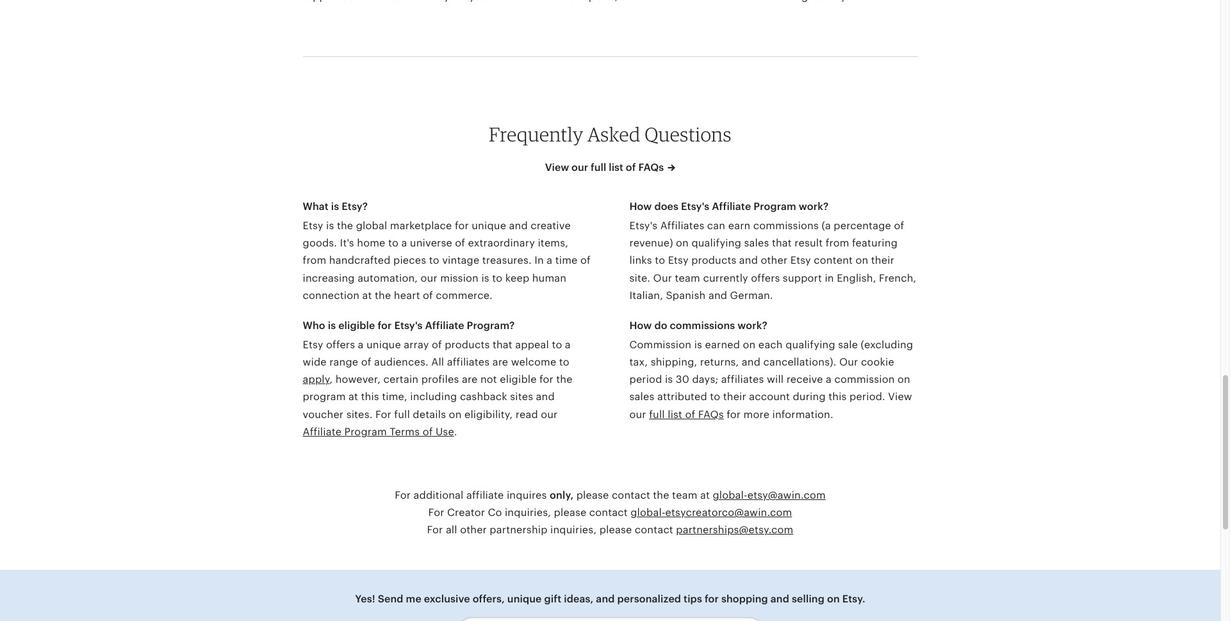 Task type: describe. For each thing, give the bounding box(es) containing it.
affiliate
[[466, 490, 504, 502]]

other inside etsy's affiliates can earn commissions (a percentage of revenue) on qualifying sales that result from featuring links to etsy products and other etsy content on their site. our team currently offers support in english, french, italian, spanish and german.
[[761, 255, 788, 267]]

italian,
[[630, 289, 663, 302]]

me
[[406, 593, 422, 605]]

partnership
[[490, 524, 548, 537]]

of right heart
[[423, 289, 433, 302]]

universe
[[410, 237, 452, 249]]

view our full list of faqs
[[545, 161, 664, 174]]

automation,
[[358, 272, 418, 284]]

cookie
[[861, 356, 894, 368]]

shipping,
[[651, 356, 697, 368]]

1 vertical spatial please
[[554, 507, 587, 519]]

links
[[630, 255, 652, 267]]

etsy up support
[[791, 255, 811, 267]]

certain
[[383, 374, 419, 386]]

sale
[[838, 339, 858, 351]]

is for what is etsy?
[[331, 201, 339, 213]]

offers inside etsy offers a unique array of products that appeal to a wide range of audiences. all affiliates are welcome to apply
[[326, 339, 355, 351]]

of down asked
[[626, 161, 636, 174]]

.
[[454, 426, 457, 438]]

0 horizontal spatial etsy's
[[394, 320, 423, 332]]

and up currently
[[739, 255, 758, 267]]

qualifying inside etsy's affiliates can earn commissions (a percentage of revenue) on qualifying sales that result from featuring links to etsy products and other etsy content on their site. our team currently offers support in english, french, italian, spanish and german.
[[692, 237, 741, 249]]

more
[[744, 409, 770, 421]]

a inside commission is earned on each qualifying sale (excluding tax, shipping, returns, and cancellations). our cookie period is 30 days; affiliates will receive a commission on sales attributed to their account during this period. view our
[[826, 374, 832, 386]]

of up however,
[[361, 356, 371, 368]]

to inside etsy's affiliates can earn commissions (a percentage of revenue) on qualifying sales that result from featuring links to etsy products and other etsy content on their site. our team currently offers support in english, french, italian, spanish and german.
[[655, 255, 665, 267]]

for down additional
[[428, 507, 444, 519]]

sites
[[510, 391, 533, 403]]

connection
[[303, 289, 360, 302]]

apply link
[[303, 374, 330, 386]]

etsy?
[[342, 201, 368, 213]]

1 horizontal spatial full
[[591, 161, 606, 174]]

affiliate program terms of use link
[[303, 426, 454, 438]]

cashback
[[460, 391, 507, 403]]

result
[[795, 237, 823, 249]]

for right tips
[[705, 593, 719, 605]]

site.
[[630, 272, 651, 284]]

audiences.
[[374, 356, 429, 368]]

returns,
[[700, 356, 739, 368]]

at inside , however, certain profiles are not eligible for the program at this time, including cashback sites and voucher sites. for full details on eligibility, read our affiliate program terms of use .
[[349, 391, 358, 403]]

commissions inside etsy's affiliates can earn commissions (a percentage of revenue) on qualifying sales that result from featuring links to etsy products and other etsy content on their site. our team currently offers support in english, french, italian, spanish and german.
[[753, 220, 819, 232]]

how does etsy's affiliate program work?
[[630, 201, 829, 213]]

french,
[[879, 272, 917, 284]]

is for commission is earned on each qualifying sale (excluding tax, shipping, returns, and cancellations). our cookie period is 30 days; affiliates will receive a commission on sales attributed to their account during this period. view our
[[694, 339, 702, 351]]

etsy is the global marketplace for unique and creative goods. it's home to a universe of extraordinary items, from handcrafted pieces to vintage treasures. in a time of increasing automation, our mission is to keep human connection at the heart of commerce.
[[303, 220, 591, 302]]

1 vertical spatial list
[[668, 409, 682, 421]]

1 horizontal spatial global-
[[713, 490, 748, 502]]

the up it's
[[337, 220, 353, 232]]

percentage
[[834, 220, 891, 232]]

is for etsy is the global marketplace for unique and creative goods. it's home to a universe of extraordinary items, from handcrafted pieces to vintage treasures. in a time of increasing automation, our mission is to keep human connection at the heart of commerce.
[[326, 220, 334, 232]]

how do commissions work?
[[630, 320, 768, 332]]

0 vertical spatial etsy's
[[681, 201, 709, 213]]

are inside etsy offers a unique array of products that appeal to a wide range of audiences. all affiliates are welcome to apply
[[493, 356, 508, 368]]

and down currently
[[709, 289, 727, 302]]

of inside , however, certain profiles are not eligible for the program at this time, including cashback sites and voucher sites. for full details on eligibility, read our affiliate program terms of use .
[[423, 426, 433, 438]]

commission
[[630, 339, 692, 351]]

etsy's inside etsy's affiliates can earn commissions (a percentage of revenue) on qualifying sales that result from featuring links to etsy products and other etsy content on their site. our team currently offers support in english, french, italian, spanish and german.
[[630, 220, 658, 232]]

english,
[[837, 272, 876, 284]]

our inside commission is earned on each qualifying sale (excluding tax, shipping, returns, and cancellations). our cookie period is 30 days; affiliates will receive a commission on sales attributed to their account during this period. view our
[[630, 409, 646, 421]]

0 vertical spatial contact
[[612, 490, 650, 502]]

full inside , however, certain profiles are not eligible for the program at this time, including cashback sites and voucher sites. for full details on eligibility, read our affiliate program terms of use .
[[394, 409, 410, 421]]

2 vertical spatial contact
[[635, 524, 673, 537]]

to down universe
[[429, 255, 439, 267]]

earn
[[728, 220, 751, 232]]

on inside , however, certain profiles are not eligible for the program at this time, including cashback sites and voucher sites. for full details on eligibility, read our affiliate program terms of use .
[[449, 409, 462, 421]]

0 vertical spatial inquiries,
[[505, 507, 551, 519]]

period.
[[850, 391, 885, 403]]

affiliates inside etsy offers a unique array of products that appeal to a wide range of audiences. all affiliates are welcome to apply
[[447, 356, 490, 368]]

1 vertical spatial faqs
[[698, 409, 724, 421]]

etsycreatorco@awin.com
[[665, 507, 792, 519]]

for left more
[[727, 409, 741, 421]]

heart
[[394, 289, 420, 302]]

personalized
[[617, 593, 681, 605]]

what
[[303, 201, 329, 213]]

from inside etsy is the global marketplace for unique and creative goods. it's home to a universe of extraordinary items, from handcrafted pieces to vintage treasures. in a time of increasing automation, our mission is to keep human connection at the heart of commerce.
[[303, 255, 326, 267]]

receive
[[787, 374, 823, 386]]

qualifying inside commission is earned on each qualifying sale (excluding tax, shipping, returns, and cancellations). our cookie period is 30 days; affiliates will receive a commission on sales attributed to their account during this period. view our
[[786, 339, 835, 351]]

time,
[[382, 391, 407, 403]]

days;
[[692, 374, 719, 386]]

on down (excluding on the bottom right of the page
[[898, 374, 911, 386]]

a right appeal
[[565, 339, 571, 351]]

in
[[535, 255, 544, 267]]

that inside etsy's affiliates can earn commissions (a percentage of revenue) on qualifying sales that result from featuring links to etsy products and other etsy content on their site. our team currently offers support in english, french, italian, spanish and german.
[[772, 237, 792, 249]]

etsy.
[[842, 593, 865, 605]]

content
[[814, 255, 853, 267]]

our inside etsy is the global marketplace for unique and creative goods. it's home to a universe of extraordinary items, from handcrafted pieces to vintage treasures. in a time of increasing automation, our mission is to keep human connection at the heart of commerce.
[[421, 272, 438, 284]]

and inside , however, certain profiles are not eligible for the program at this time, including cashback sites and voucher sites. for full details on eligibility, read our affiliate program terms of use .
[[536, 391, 555, 403]]

shopping
[[721, 593, 768, 605]]

, however, certain profiles are not eligible for the program at this time, including cashback sites and voucher sites. for full details on eligibility, read our affiliate program terms of use .
[[303, 374, 573, 438]]

this inside commission is earned on each qualifying sale (excluding tax, shipping, returns, and cancellations). our cookie period is 30 days; affiliates will receive a commission on sales attributed to their account during this period. view our
[[829, 391, 847, 403]]

the inside for additional affiliate inquires only, please contact the team at global-etsy@awin.com for creator co inquiries, please contact global-etsycreatorco@awin.com for all other partnership inquiries, please contact partnerships@etsy.com
[[653, 490, 669, 502]]

what is etsy?
[[303, 201, 368, 213]]

1 vertical spatial commissions
[[670, 320, 735, 332]]

unique inside etsy offers a unique array of products that appeal to a wide range of audiences. all affiliates are welcome to apply
[[366, 339, 401, 351]]

sites.
[[346, 409, 373, 421]]

and right ideas,
[[596, 593, 615, 605]]

the inside , however, certain profiles are not eligible for the program at this time, including cashback sites and voucher sites. for full details on eligibility, read our affiliate program terms of use .
[[556, 374, 573, 386]]

home
[[357, 237, 385, 249]]

to right 'welcome'
[[559, 356, 569, 368]]

,
[[330, 374, 333, 386]]

sales inside etsy's affiliates can earn commissions (a percentage of revenue) on qualifying sales that result from featuring links to etsy products and other etsy content on their site. our team currently offers support in english, french, italian, spanish and german.
[[744, 237, 769, 249]]

program
[[303, 391, 346, 403]]

exclusive
[[424, 593, 470, 605]]

our down frequently asked questions
[[572, 161, 588, 174]]

this inside , however, certain profiles are not eligible for the program at this time, including cashback sites and voucher sites. for full details on eligibility, read our affiliate program terms of use .
[[361, 391, 379, 403]]

commerce.
[[436, 289, 493, 302]]

goods.
[[303, 237, 337, 249]]

including
[[410, 391, 457, 403]]

inquires
[[507, 490, 547, 502]]

is right mission
[[481, 272, 489, 284]]

from inside etsy's affiliates can earn commissions (a percentage of revenue) on qualifying sales that result from featuring links to etsy products and other etsy content on their site. our team currently offers support in english, french, italian, spanish and german.
[[826, 237, 849, 249]]

1 vertical spatial contact
[[589, 507, 628, 519]]

of right "time"
[[580, 255, 591, 267]]

2 horizontal spatial affiliate
[[712, 201, 751, 213]]

of up vintage
[[455, 237, 465, 249]]

(a
[[822, 220, 831, 232]]

all
[[431, 356, 444, 368]]

2 vertical spatial please
[[600, 524, 632, 537]]

array
[[404, 339, 429, 351]]

for left all
[[427, 524, 443, 537]]

that inside etsy offers a unique array of products that appeal to a wide range of audiences. all affiliates are welcome to apply
[[493, 339, 513, 351]]

currently
[[703, 272, 748, 284]]

products inside etsy offers a unique array of products that appeal to a wide range of audiences. all affiliates are welcome to apply
[[445, 339, 490, 351]]

yes! send me exclusive offers, unique gift ideas, and personalized tips for shopping and selling on etsy.
[[355, 593, 865, 605]]

products inside etsy's affiliates can earn commissions (a percentage of revenue) on qualifying sales that result from featuring links to etsy products and other etsy content on their site. our team currently offers support in english, french, italian, spanish and german.
[[691, 255, 737, 267]]

view inside commission is earned on each qualifying sale (excluding tax, shipping, returns, and cancellations). our cookie period is 30 days; affiliates will receive a commission on sales attributed to their account during this period. view our
[[888, 391, 912, 403]]

0 horizontal spatial global-
[[631, 507, 665, 519]]

wide
[[303, 356, 327, 368]]

30
[[676, 374, 689, 386]]

a up range
[[358, 339, 364, 351]]

affiliates
[[660, 220, 704, 232]]

0 vertical spatial please
[[576, 490, 609, 502]]

earned
[[705, 339, 740, 351]]

to right appeal
[[552, 339, 562, 351]]

for up the audiences.
[[378, 320, 392, 332]]



Task type: vqa. For each thing, say whether or not it's contained in the screenshot.
partnership
yes



Task type: locate. For each thing, give the bounding box(es) containing it.
0 vertical spatial are
[[493, 356, 508, 368]]

program up the 'result'
[[754, 201, 796, 213]]

0 vertical spatial program
[[754, 201, 796, 213]]

2 vertical spatial affiliate
[[303, 426, 342, 438]]

appeal
[[515, 339, 549, 351]]

mission
[[440, 272, 479, 284]]

their down featuring
[[871, 255, 895, 267]]

etsy's up the affiliates
[[681, 201, 709, 213]]

and inside etsy is the global marketplace for unique and creative goods. it's home to a universe of extraordinary items, from handcrafted pieces to vintage treasures. in a time of increasing automation, our mission is to keep human connection at the heart of commerce.
[[509, 220, 528, 232]]

1 horizontal spatial list
[[668, 409, 682, 421]]

faqs down attributed
[[698, 409, 724, 421]]

1 vertical spatial their
[[723, 391, 746, 403]]

sales down the period
[[630, 391, 655, 403]]

account
[[749, 391, 790, 403]]

to down the days;
[[710, 391, 720, 403]]

other down creator
[[460, 524, 487, 537]]

of inside etsy's affiliates can earn commissions (a percentage of revenue) on qualifying sales that result from featuring links to etsy products and other etsy content on their site. our team currently offers support in english, french, italian, spanish and german.
[[894, 220, 904, 232]]

not
[[480, 374, 497, 386]]

for inside , however, certain profiles are not eligible for the program at this time, including cashback sites and voucher sites. for full details on eligibility, read our affiliate program terms of use .
[[540, 374, 554, 386]]

program inside , however, certain profiles are not eligible for the program at this time, including cashback sites and voucher sites. for full details on eligibility, read our affiliate program terms of use .
[[344, 426, 387, 438]]

etsy inside etsy is the global marketplace for unique and creative goods. it's home to a universe of extraordinary items, from handcrafted pieces to vintage treasures. in a time of increasing automation, our mission is to keep human connection at the heart of commerce.
[[303, 220, 323, 232]]

0 horizontal spatial their
[[723, 391, 746, 403]]

to down treasures.
[[492, 272, 503, 284]]

etsy
[[303, 220, 323, 232], [668, 255, 689, 267], [791, 255, 811, 267], [303, 339, 323, 351]]

1 vertical spatial other
[[460, 524, 487, 537]]

view right period.
[[888, 391, 912, 403]]

team inside for additional affiliate inquires only, please contact the team at global-etsy@awin.com for creator co inquiries, please contact global-etsycreatorco@awin.com for all other partnership inquiries, please contact partnerships@etsy.com
[[672, 490, 697, 502]]

information.
[[772, 409, 834, 421]]

do
[[654, 320, 667, 332]]

list down attributed
[[668, 409, 682, 421]]

our right site.
[[653, 272, 672, 284]]

of up all
[[432, 339, 442, 351]]

0 horizontal spatial products
[[445, 339, 490, 351]]

1 horizontal spatial work?
[[799, 201, 829, 213]]

apply
[[303, 374, 330, 386]]

0 vertical spatial offers
[[751, 272, 780, 284]]

2 vertical spatial unique
[[507, 593, 542, 605]]

sales
[[744, 237, 769, 249], [630, 391, 655, 403]]

1 vertical spatial work?
[[738, 320, 768, 332]]

a
[[401, 237, 407, 249], [547, 255, 553, 267], [358, 339, 364, 351], [565, 339, 571, 351], [826, 374, 832, 386]]

1 horizontal spatial qualifying
[[786, 339, 835, 351]]

extraordinary
[[468, 237, 535, 249]]

0 horizontal spatial this
[[361, 391, 379, 403]]

other up support
[[761, 255, 788, 267]]

from down goods.
[[303, 255, 326, 267]]

keep
[[505, 272, 529, 284]]

0 vertical spatial global-
[[713, 490, 748, 502]]

1 horizontal spatial this
[[829, 391, 847, 403]]

0 horizontal spatial qualifying
[[692, 237, 741, 249]]

0 horizontal spatial affiliate
[[303, 426, 342, 438]]

asked
[[588, 122, 641, 146]]

program down sites. on the left bottom
[[344, 426, 387, 438]]

1 horizontal spatial program
[[754, 201, 796, 213]]

from
[[826, 237, 849, 249], [303, 255, 326, 267]]

1 vertical spatial eligible
[[500, 374, 537, 386]]

our inside , however, certain profiles are not eligible for the program at this time, including cashback sites and voucher sites. for full details on eligibility, read our affiliate program terms of use .
[[541, 409, 558, 421]]

are up not
[[493, 356, 508, 368]]

affiliates down returns,
[[721, 374, 764, 386]]

that down the program?
[[493, 339, 513, 351]]

on up english,
[[856, 255, 868, 267]]

1 horizontal spatial at
[[362, 289, 372, 302]]

list down asked
[[609, 161, 623, 174]]

0 vertical spatial work?
[[799, 201, 829, 213]]

who
[[303, 320, 325, 332]]

Enter your email field
[[457, 617, 691, 622]]

0 horizontal spatial affiliates
[[447, 356, 490, 368]]

all
[[446, 524, 457, 537]]

our down the period
[[630, 409, 646, 421]]

0 vertical spatial faqs
[[638, 161, 664, 174]]

0 horizontal spatial eligible
[[338, 320, 375, 332]]

0 horizontal spatial program
[[344, 426, 387, 438]]

commission is earned on each qualifying sale (excluding tax, shipping, returns, and cancellations). our cookie period is 30 days; affiliates will receive a commission on sales attributed to their account during this period. view our
[[630, 339, 913, 421]]

qualifying up cancellations).
[[786, 339, 835, 351]]

unique left the gift
[[507, 593, 542, 605]]

offers up german.
[[751, 272, 780, 284]]

unique
[[472, 220, 506, 232], [366, 339, 401, 351], [507, 593, 542, 605]]

profiles
[[421, 374, 459, 386]]

and inside commission is earned on each qualifying sale (excluding tax, shipping, returns, and cancellations). our cookie period is 30 days; affiliates will receive a commission on sales attributed to their account during this period. view our
[[742, 356, 761, 368]]

and
[[509, 220, 528, 232], [739, 255, 758, 267], [709, 289, 727, 302], [742, 356, 761, 368], [536, 391, 555, 403], [596, 593, 615, 605], [771, 593, 789, 605]]

however,
[[336, 374, 381, 386]]

0 vertical spatial at
[[362, 289, 372, 302]]

1 horizontal spatial sales
[[744, 237, 769, 249]]

0 vertical spatial list
[[609, 161, 623, 174]]

eligibility,
[[465, 409, 513, 421]]

1 horizontal spatial affiliates
[[721, 374, 764, 386]]

treasures.
[[482, 255, 532, 267]]

1 vertical spatial etsy's
[[630, 220, 658, 232]]

can
[[707, 220, 725, 232]]

1 horizontal spatial commissions
[[753, 220, 819, 232]]

1 horizontal spatial eligible
[[500, 374, 537, 386]]

1 vertical spatial qualifying
[[786, 339, 835, 351]]

program?
[[467, 320, 515, 332]]

this
[[361, 391, 379, 403], [829, 391, 847, 403]]

our down pieces
[[421, 272, 438, 284]]

work?
[[799, 201, 829, 213], [738, 320, 768, 332]]

in
[[825, 272, 834, 284]]

0 horizontal spatial sales
[[630, 391, 655, 403]]

at
[[362, 289, 372, 302], [349, 391, 358, 403], [700, 490, 710, 502]]

1 vertical spatial inquiries,
[[550, 524, 597, 537]]

only,
[[550, 490, 574, 502]]

full down frequently asked questions
[[591, 161, 606, 174]]

1 this from the left
[[361, 391, 379, 403]]

qualifying down can
[[692, 237, 741, 249]]

send
[[378, 593, 403, 605]]

team up global-etsycreatorco@awin.com link at the right
[[672, 490, 697, 502]]

2 horizontal spatial unique
[[507, 593, 542, 605]]

are
[[493, 356, 508, 368], [462, 374, 478, 386]]

1 vertical spatial offers
[[326, 339, 355, 351]]

marketplace
[[390, 220, 452, 232]]

affiliates up not
[[447, 356, 490, 368]]

are left not
[[462, 374, 478, 386]]

0 horizontal spatial view
[[545, 161, 569, 174]]

0 horizontal spatial other
[[460, 524, 487, 537]]

1 vertical spatial team
[[672, 490, 697, 502]]

commissions up earned
[[670, 320, 735, 332]]

products down the program?
[[445, 339, 490, 351]]

affiliate up array
[[425, 320, 464, 332]]

will
[[767, 374, 784, 386]]

2 this from the left
[[829, 391, 847, 403]]

tips
[[684, 593, 702, 605]]

sales inside commission is earned on each qualifying sale (excluding tax, shipping, returns, and cancellations). our cookie period is 30 days; affiliates will receive a commission on sales attributed to their account during this period. view our
[[630, 391, 655, 403]]

etsy down revenue)
[[668, 255, 689, 267]]

affiliate down voucher
[[303, 426, 342, 438]]

unique up extraordinary
[[472, 220, 506, 232]]

0 horizontal spatial are
[[462, 374, 478, 386]]

1 horizontal spatial their
[[871, 255, 895, 267]]

affiliate
[[712, 201, 751, 213], [425, 320, 464, 332], [303, 426, 342, 438]]

additional
[[414, 490, 464, 502]]

our inside commission is earned on each qualifying sale (excluding tax, shipping, returns, and cancellations). our cookie period is 30 days; affiliates will receive a commission on sales attributed to their account during this period. view our
[[839, 356, 858, 368]]

items,
[[538, 237, 568, 249]]

0 horizontal spatial unique
[[366, 339, 401, 351]]

unique up the audiences.
[[366, 339, 401, 351]]

etsy@awin.com
[[748, 490, 826, 502]]

1 vertical spatial products
[[445, 339, 490, 351]]

1 vertical spatial sales
[[630, 391, 655, 403]]

team inside etsy's affiliates can earn commissions (a percentage of revenue) on qualifying sales that result from featuring links to etsy products and other etsy content on their site. our team currently offers support in english, french, italian, spanish and german.
[[675, 272, 700, 284]]

cancellations).
[[763, 356, 837, 368]]

1 horizontal spatial our
[[839, 356, 858, 368]]

for inside , however, certain profiles are not eligible for the program at this time, including cashback sites and voucher sites. for full details on eligibility, read our affiliate program terms of use .
[[375, 409, 391, 421]]

at down 'automation,'
[[362, 289, 372, 302]]

1 horizontal spatial faqs
[[698, 409, 724, 421]]

a right in
[[547, 255, 553, 267]]

2 horizontal spatial full
[[649, 409, 665, 421]]

handcrafted
[[329, 255, 391, 267]]

a right receive
[[826, 374, 832, 386]]

1 horizontal spatial that
[[772, 237, 792, 249]]

tax,
[[630, 356, 648, 368]]

frequently asked questions
[[489, 122, 732, 146]]

for down 'welcome'
[[540, 374, 554, 386]]

offers up range
[[326, 339, 355, 351]]

our down sale
[[839, 356, 858, 368]]

on down the affiliates
[[676, 237, 689, 249]]

on up .
[[449, 409, 462, 421]]

1 vertical spatial global-
[[631, 507, 665, 519]]

attributed
[[657, 391, 707, 403]]

unique inside etsy is the global marketplace for unique and creative goods. it's home to a universe of extraordinary items, from handcrafted pieces to vintage treasures. in a time of increasing automation, our mission is to keep human connection at the heart of commerce.
[[472, 220, 506, 232]]

global
[[356, 220, 387, 232]]

offers
[[751, 272, 780, 284], [326, 339, 355, 351]]

on
[[676, 237, 689, 249], [856, 255, 868, 267], [743, 339, 756, 351], [898, 374, 911, 386], [449, 409, 462, 421], [827, 593, 840, 605]]

each
[[759, 339, 783, 351]]

products up currently
[[691, 255, 737, 267]]

etsy's affiliates can earn commissions (a percentage of revenue) on qualifying sales that result from featuring links to etsy products and other etsy content on their site. our team currently offers support in english, french, italian, spanish and german.
[[630, 220, 917, 302]]

human
[[532, 272, 567, 284]]

increasing
[[303, 272, 355, 284]]

0 horizontal spatial commissions
[[670, 320, 735, 332]]

ideas,
[[564, 593, 594, 605]]

1 vertical spatial from
[[303, 255, 326, 267]]

who is eligible for etsy's affiliate program?
[[303, 320, 515, 332]]

eligible up range
[[338, 320, 375, 332]]

work? up (a on the top right
[[799, 201, 829, 213]]

and left selling
[[771, 593, 789, 605]]

1 horizontal spatial etsy's
[[630, 220, 658, 232]]

is right who
[[328, 320, 336, 332]]

spanish
[[666, 289, 706, 302]]

0 horizontal spatial offers
[[326, 339, 355, 351]]

this right during
[[829, 391, 847, 403]]

2 how from the top
[[630, 320, 652, 332]]

and up extraordinary
[[509, 220, 528, 232]]

the down 'automation,'
[[375, 289, 391, 302]]

view down frequently
[[545, 161, 569, 174]]

1 vertical spatial how
[[630, 320, 652, 332]]

1 vertical spatial affiliate
[[425, 320, 464, 332]]

1 vertical spatial affiliates
[[721, 374, 764, 386]]

0 vertical spatial sales
[[744, 237, 769, 249]]

commissions up the 'result'
[[753, 220, 819, 232]]

0 horizontal spatial work?
[[738, 320, 768, 332]]

is for who is eligible for etsy's affiliate program?
[[328, 320, 336, 332]]

for additional affiliate inquires only, please contact the team at global-etsy@awin.com for creator co inquiries, please contact global-etsycreatorco@awin.com for all other partnership inquiries, please contact partnerships@etsy.com
[[395, 490, 826, 537]]

other inside for additional affiliate inquires only, please contact the team at global-etsy@awin.com for creator co inquiries, please contact global-etsycreatorco@awin.com for all other partnership inquiries, please contact partnerships@etsy.com
[[460, 524, 487, 537]]

0 horizontal spatial that
[[493, 339, 513, 351]]

affiliate inside , however, certain profiles are not eligible for the program at this time, including cashback sites and voucher sites. for full details on eligibility, read our affiliate program terms of use .
[[303, 426, 342, 438]]

of
[[626, 161, 636, 174], [894, 220, 904, 232], [455, 237, 465, 249], [580, 255, 591, 267], [423, 289, 433, 302], [432, 339, 442, 351], [361, 356, 371, 368], [685, 409, 695, 421], [423, 426, 433, 438]]

partnerships@etsy.com link
[[676, 524, 794, 537]]

our inside etsy's affiliates can earn commissions (a percentage of revenue) on qualifying sales that result from featuring links to etsy products and other etsy content on their site. our team currently offers support in english, french, italian, spanish and german.
[[653, 272, 672, 284]]

full down attributed
[[649, 409, 665, 421]]

full up terms
[[394, 409, 410, 421]]

1 horizontal spatial unique
[[472, 220, 506, 232]]

0 vertical spatial eligible
[[338, 320, 375, 332]]

view our full list of faqs link
[[545, 161, 676, 174]]

use
[[436, 426, 454, 438]]

at inside etsy is the global marketplace for unique and creative goods. it's home to a universe of extraordinary items, from handcrafted pieces to vintage treasures. in a time of increasing automation, our mission is to keep human connection at the heart of commerce.
[[362, 289, 372, 302]]

to inside commission is earned on each qualifying sale (excluding tax, shipping, returns, and cancellations). our cookie period is 30 days; affiliates will receive a commission on sales attributed to their account during this period. view our
[[710, 391, 720, 403]]

is left 30
[[665, 374, 673, 386]]

welcome
[[511, 356, 556, 368]]

0 vertical spatial affiliates
[[447, 356, 490, 368]]

their inside etsy's affiliates can earn commissions (a percentage of revenue) on qualifying sales that result from featuring links to etsy products and other etsy content on their site. our team currently offers support in english, french, italian, spanish and german.
[[871, 255, 895, 267]]

creator
[[447, 507, 485, 519]]

the up global-etsycreatorco@awin.com link at the right
[[653, 490, 669, 502]]

period
[[630, 374, 662, 386]]

creative
[[531, 220, 571, 232]]

2 horizontal spatial at
[[700, 490, 710, 502]]

how for how do commissions work?
[[630, 320, 652, 332]]

of down attributed
[[685, 409, 695, 421]]

for
[[375, 409, 391, 421], [395, 490, 411, 502], [428, 507, 444, 519], [427, 524, 443, 537]]

team up spanish
[[675, 272, 700, 284]]

are inside , however, certain profiles are not eligible for the program at this time, including cashback sites and voucher sites. for full details on eligibility, read our affiliate program terms of use .
[[462, 374, 478, 386]]

0 vertical spatial team
[[675, 272, 700, 284]]

does
[[654, 201, 679, 213]]

1 horizontal spatial are
[[493, 356, 508, 368]]

their up full list of faqs for more information.
[[723, 391, 746, 403]]

0 vertical spatial products
[[691, 255, 737, 267]]

etsy's up array
[[394, 320, 423, 332]]

1 vertical spatial program
[[344, 426, 387, 438]]

our right 'read'
[[541, 409, 558, 421]]

of up featuring
[[894, 220, 904, 232]]

on left etsy.
[[827, 593, 840, 605]]

for left additional
[[395, 490, 411, 502]]

etsy inside etsy offers a unique array of products that appeal to a wide range of audiences. all affiliates are welcome to apply
[[303, 339, 323, 351]]

1 vertical spatial our
[[839, 356, 858, 368]]

a up pieces
[[401, 237, 407, 249]]

1 vertical spatial unique
[[366, 339, 401, 351]]

affiliates inside commission is earned on each qualifying sale (excluding tax, shipping, returns, and cancellations). our cookie period is 30 days; affiliates will receive a commission on sales attributed to their account during this period. view our
[[721, 374, 764, 386]]

co
[[488, 507, 502, 519]]

full list of faqs link
[[649, 409, 724, 421]]

1 how from the top
[[630, 201, 652, 213]]

inquiries, down only,
[[550, 524, 597, 537]]

1 horizontal spatial from
[[826, 237, 849, 249]]

0 vertical spatial how
[[630, 201, 652, 213]]

vintage
[[442, 255, 480, 267]]

at inside for additional affiliate inquires only, please contact the team at global-etsy@awin.com for creator co inquiries, please contact global-etsycreatorco@awin.com for all other partnership inquiries, please contact partnerships@etsy.com
[[700, 490, 710, 502]]

is right what on the left top of the page
[[331, 201, 339, 213]]

0 vertical spatial affiliate
[[712, 201, 751, 213]]

affiliate up earn in the top of the page
[[712, 201, 751, 213]]

revenue)
[[630, 237, 673, 249]]

1 vertical spatial view
[[888, 391, 912, 403]]

for inside etsy is the global marketplace for unique and creative goods. it's home to a universe of extraordinary items, from handcrafted pieces to vintage treasures. in a time of increasing automation, our mission is to keep human connection at the heart of commerce.
[[455, 220, 469, 232]]

inquiries, down inquires at the left bottom
[[505, 507, 551, 519]]

offers,
[[473, 593, 505, 605]]

to right home
[[388, 237, 399, 249]]

2 vertical spatial etsy's
[[394, 320, 423, 332]]

0 vertical spatial that
[[772, 237, 792, 249]]

0 vertical spatial view
[[545, 161, 569, 174]]

support
[[783, 272, 822, 284]]

on left each
[[743, 339, 756, 351]]

etsy offers a unique array of products that appeal to a wide range of audiences. all affiliates are welcome to apply
[[303, 339, 571, 386]]

2 vertical spatial at
[[700, 490, 710, 502]]

0 horizontal spatial full
[[394, 409, 410, 421]]

1 horizontal spatial affiliate
[[425, 320, 464, 332]]

1 vertical spatial that
[[493, 339, 513, 351]]

how left do
[[630, 320, 652, 332]]

eligible inside , however, certain profiles are not eligible for the program at this time, including cashback sites and voucher sites. for full details on eligibility, read our affiliate program terms of use .
[[500, 374, 537, 386]]

the down 'welcome'
[[556, 374, 573, 386]]

1 vertical spatial at
[[349, 391, 358, 403]]

0 horizontal spatial faqs
[[638, 161, 664, 174]]

0 vertical spatial from
[[826, 237, 849, 249]]

sales down earn in the top of the page
[[744, 237, 769, 249]]

1 horizontal spatial offers
[[751, 272, 780, 284]]

affiliates
[[447, 356, 490, 368], [721, 374, 764, 386]]

faqs up does
[[638, 161, 664, 174]]

offers inside etsy's affiliates can earn commissions (a percentage of revenue) on qualifying sales that result from featuring links to etsy products and other etsy content on their site. our team currently offers support in english, french, italian, spanish and german.
[[751, 272, 780, 284]]

yes!
[[355, 593, 375, 605]]

commission
[[835, 374, 895, 386]]

how for how does etsy's affiliate program work?
[[630, 201, 652, 213]]

partnerships@etsy.com
[[676, 524, 794, 537]]

0 horizontal spatial our
[[653, 272, 672, 284]]

for up vintage
[[455, 220, 469, 232]]

is down what is etsy?
[[326, 220, 334, 232]]

is
[[331, 201, 339, 213], [326, 220, 334, 232], [481, 272, 489, 284], [328, 320, 336, 332], [694, 339, 702, 351], [665, 374, 673, 386]]

their inside commission is earned on each qualifying sale (excluding tax, shipping, returns, and cancellations). our cookie period is 30 days; affiliates will receive a commission on sales attributed to their account during this period. view our
[[723, 391, 746, 403]]

0 horizontal spatial list
[[609, 161, 623, 174]]

0 vertical spatial our
[[653, 272, 672, 284]]

at up global-etsycreatorco@awin.com link at the right
[[700, 490, 710, 502]]

global-etsy@awin.com link
[[713, 490, 826, 502]]

global-etsycreatorco@awin.com link
[[631, 507, 792, 519]]

at down however,
[[349, 391, 358, 403]]

voucher
[[303, 409, 344, 421]]

etsy's up revenue)
[[630, 220, 658, 232]]



